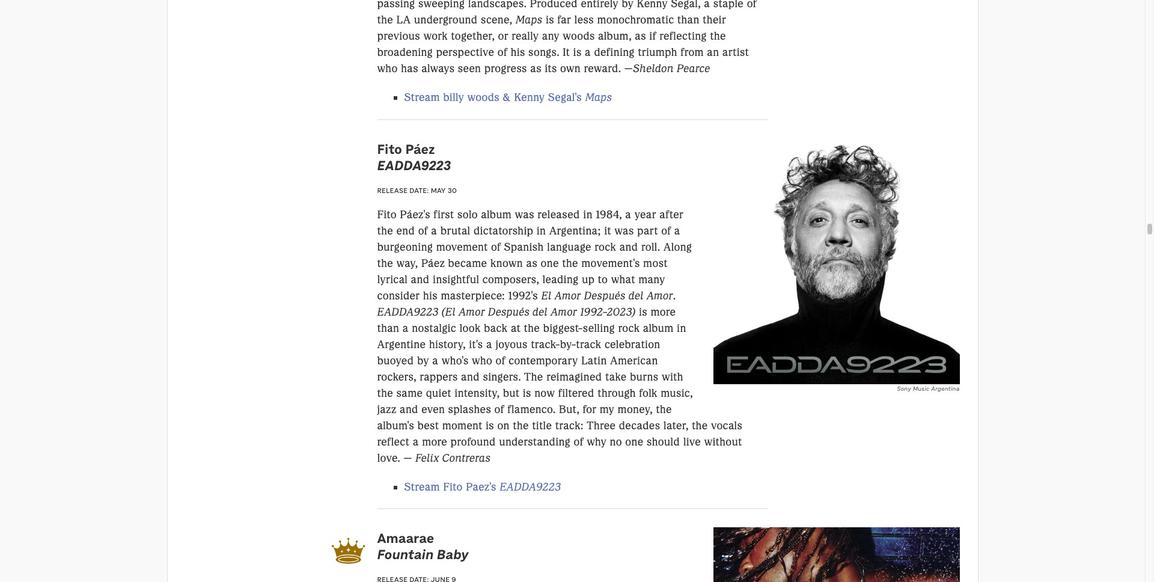 Task type: describe. For each thing, give the bounding box(es) containing it.
but,
[[559, 403, 580, 416]]

take
[[606, 370, 627, 384]]

the up lyrical on the top left of page
[[377, 257, 393, 270]]

sony
[[898, 385, 912, 393]]

1 vertical spatial as
[[531, 62, 542, 75]]

previous
[[377, 30, 420, 43]]

amor down leading
[[555, 289, 581, 302]]

but
[[503, 387, 520, 400]]

up
[[582, 273, 595, 286]]

defining
[[595, 46, 635, 59]]

one inside fito páez's first solo album was released in 1984, a year after the end of a brutal dictatorship in argentina; it was part of a burgeoning movement of spanish language rock and roll. along the way, páez became known as one the movement's most lyrical and insightful composers, leading up to what many consider his masterpiece: 1992's
[[541, 257, 559, 270]]

biggest-
[[544, 322, 583, 335]]

amor up biggest-
[[551, 305, 577, 319]]

reflecting
[[660, 30, 707, 43]]

baby
[[437, 546, 469, 563]]

album,
[[599, 30, 632, 43]]

a inside is far less monochromatic than their previous work together, or really any woods album, as if reflecting the broadening perspective of his songs. it is a defining triumph from an artist who has always seen progress as its own reward. —
[[585, 46, 591, 59]]

stream billy woods & kenny segal's maps
[[405, 91, 612, 104]]

filtered
[[559, 387, 595, 400]]

billy
[[443, 91, 464, 104]]

money,
[[618, 403, 653, 416]]

— inside is more than a nostalgic look back at the biggest-selling rock album in argentine history, it's a joyous track-by-track celebration buoyed by a who's who of contemporary latin american rockers, rappers and singers. the reimagined take burns with the same quiet intensity, but is now filtered through folk music, jazz and even splashes of flamenco. but, for my money, the album's best moment is on the title track: three decades later, the vocals reflect a more profound understanding of why no one should live without love. —
[[404, 451, 412, 465]]

1 horizontal spatial was
[[615, 224, 634, 237]]

has
[[401, 62, 419, 75]]

páez's
[[400, 208, 431, 221]]

eadda9223 inside el amor después del amor . eadda9223 (el amor después del amor 1992-2023)
[[377, 305, 439, 319]]

0 vertical spatial del
[[629, 289, 644, 302]]

together,
[[451, 30, 495, 43]]

1 horizontal spatial maps
[[586, 91, 612, 104]]

it
[[605, 224, 612, 237]]

argentine
[[377, 338, 426, 351]]

should
[[647, 435, 680, 448]]

solo
[[458, 208, 478, 221]]

is right it
[[574, 46, 582, 59]]

the
[[525, 370, 544, 384]]

best
[[418, 419, 439, 432]]

the up jazz
[[377, 387, 393, 400]]

burgeoning
[[377, 240, 433, 254]]

contemporary
[[509, 354, 578, 367]]

to
[[598, 273, 608, 286]]

than inside is far less monochromatic than their previous work together, or really any woods album, as if reflecting the broadening perspective of his songs. it is a defining triumph from an artist who has always seen progress as its own reward. —
[[678, 13, 700, 27]]

reward.
[[584, 62, 622, 75]]

perspective
[[436, 46, 495, 59]]

album's
[[377, 419, 414, 432]]

consider
[[377, 289, 420, 302]]

far
[[558, 13, 572, 27]]

at
[[511, 322, 521, 335]]

way,
[[397, 257, 418, 270]]

language
[[547, 240, 592, 254]]

rock inside is more than a nostalgic look back at the biggest-selling rock album in argentine history, it's a joyous track-by-track celebration buoyed by a who's who of contemporary latin american rockers, rappers and singers. the reimagined take burns with the same quiet intensity, but is now filtered through folk music, jazz and even splashes of flamenco. but, for my money, the album's best moment is on the title track: three decades later, the vocals reflect a more profound understanding of why no one should live without love. —
[[619, 322, 640, 335]]

moment
[[442, 419, 483, 432]]

what
[[612, 273, 636, 286]]

and down same at bottom
[[400, 403, 419, 416]]

its
[[545, 62, 557, 75]]

argentina;
[[550, 224, 601, 237]]

felix contreras
[[416, 451, 491, 465]]

30
[[448, 186, 457, 195]]

0 vertical spatial more
[[651, 305, 676, 319]]

stream fito paez's eadda9223
[[405, 480, 561, 494]]

track-
[[531, 338, 560, 351]]

flamenco.
[[508, 403, 556, 416]]

sheldon pearce
[[633, 62, 711, 75]]

released
[[538, 208, 580, 221]]

fountain
[[377, 546, 434, 563]]

date:
[[410, 186, 429, 195]]

argentina
[[932, 385, 960, 393]]

and down way,
[[411, 273, 430, 286]]

amaarae
[[377, 530, 434, 547]]

composers,
[[483, 273, 540, 286]]

release
[[377, 186, 408, 195]]

his inside fito páez's first solo album was released in 1984, a year after the end of a brutal dictatorship in argentina; it was part of a burgeoning movement of spanish language rock and roll. along the way, páez became known as one the movement's most lyrical and insightful composers, leading up to what many consider his masterpiece: 1992's
[[423, 289, 438, 302]]

amaarae, fountain baby image
[[714, 528, 960, 582]]

fito páez, eadda9223 image
[[714, 138, 960, 385]]

rock inside fito páez's first solo album was released in 1984, a year after the end of a brutal dictatorship in argentina; it was part of a burgeoning movement of spanish language rock and roll. along the way, páez became known as one the movement's most lyrical and insightful composers, leading up to what many consider his masterpiece: 1992's
[[595, 240, 617, 254]]

quiet
[[426, 387, 452, 400]]

sony music argentina
[[898, 385, 960, 393]]

páez inside fito páez eadda9223
[[406, 141, 435, 157]]

any
[[542, 30, 560, 43]]

part
[[638, 224, 659, 237]]

of up 'singers.'
[[496, 354, 506, 367]]

0 horizontal spatial in
[[537, 224, 546, 237]]

lyrical
[[377, 273, 408, 286]]

0 vertical spatial después
[[584, 289, 626, 302]]

may
[[431, 186, 446, 195]]

el
[[542, 289, 552, 302]]

on
[[498, 419, 510, 432]]

movement's
[[582, 257, 640, 270]]

later,
[[664, 419, 689, 432]]

of inside is far less monochromatic than their previous work together, or really any woods album, as if reflecting the broadening perspective of his songs. it is a defining triumph from an artist who has always seen progress as its own reward. —
[[498, 46, 508, 59]]

is left on
[[486, 419, 494, 432]]

0 vertical spatial eadda9223
[[377, 157, 451, 174]]

is right '2023)'
[[639, 305, 648, 319]]

2 vertical spatial fito
[[443, 480, 463, 494]]

0 horizontal spatial después
[[488, 305, 530, 319]]

of left why
[[574, 435, 584, 448]]

less
[[575, 13, 594, 27]]

nostalgic
[[412, 322, 457, 335]]

the down language
[[563, 257, 579, 270]]

look
[[460, 322, 481, 335]]

title
[[532, 419, 552, 432]]

sheldon
[[633, 62, 674, 75]]

work
[[424, 30, 448, 43]]

paez's
[[466, 480, 497, 494]]

páez inside fito páez's first solo album was released in 1984, a year after the end of a brutal dictatorship in argentina; it was part of a burgeoning movement of spanish language rock and roll. along the way, páez became known as one the movement's most lyrical and insightful composers, leading up to what many consider his masterpiece: 1992's
[[421, 257, 445, 270]]

singers.
[[483, 370, 521, 384]]

image credit element
[[714, 385, 960, 394]]

the up live
[[692, 419, 708, 432]]

fito for fito páez's first solo album was released in 1984, a year after the end of a brutal dictatorship in argentina; it was part of a burgeoning movement of spanish language rock and roll. along the way, páez became known as one the movement's most lyrical and insightful composers, leading up to what many consider his masterpiece: 1992's
[[377, 208, 397, 221]]

of down the after
[[662, 224, 672, 237]]

even
[[422, 403, 445, 416]]

burns
[[630, 370, 659, 384]]

the left "end"
[[377, 224, 393, 237]]

amor down masterpiece:
[[459, 305, 485, 319]]

his inside is far less monochromatic than their previous work together, or really any woods album, as if reflecting the broadening perspective of his songs. it is a defining triumph from an artist who has always seen progress as its own reward. —
[[511, 46, 526, 59]]

spanish
[[504, 240, 544, 254]]

0 vertical spatial as
[[635, 30, 647, 43]]



Task type: vqa. For each thing, say whether or not it's contained in the screenshot.
charades
no



Task type: locate. For each thing, give the bounding box(es) containing it.
and left roll.
[[620, 240, 639, 254]]

0 horizontal spatial maps
[[516, 13, 543, 27]]

1 vertical spatial maps
[[586, 91, 612, 104]]

0 horizontal spatial —
[[404, 451, 412, 465]]

intensity,
[[455, 387, 500, 400]]

own
[[561, 62, 581, 75]]

leading
[[543, 273, 579, 286]]

the right at
[[524, 322, 540, 335]]

an
[[708, 46, 720, 59]]

0 horizontal spatial who
[[377, 62, 398, 75]]

del down what
[[629, 289, 644, 302]]

eadda9223
[[377, 157, 451, 174], [377, 305, 439, 319], [500, 480, 561, 494]]

1 vertical spatial del
[[533, 305, 548, 319]]

0 horizontal spatial del
[[533, 305, 548, 319]]

his down insightful
[[423, 289, 438, 302]]

one
[[541, 257, 559, 270], [626, 435, 644, 448]]

through
[[598, 387, 636, 400]]

0 vertical spatial páez
[[406, 141, 435, 157]]

rock up celebration
[[619, 322, 640, 335]]

1 vertical spatial album
[[644, 322, 674, 335]]

one inside is more than a nostalgic look back at the biggest-selling rock album in argentine history, it's a joyous track-by-track celebration buoyed by a who's who of contemporary latin american rockers, rappers and singers. the reimagined take burns with the same quiet intensity, but is now filtered through folk music, jazz and even splashes of flamenco. but, for my money, the album's best moment is on the title track: three decades later, the vocals reflect a more profound understanding of why no one should live without love. —
[[626, 435, 644, 448]]

del down 'el'
[[533, 305, 548, 319]]

2 vertical spatial eadda9223
[[500, 480, 561, 494]]

music
[[913, 385, 930, 393]]

1 vertical spatial more
[[422, 435, 448, 448]]

movement
[[436, 240, 488, 254]]

1 vertical spatial who
[[472, 354, 493, 367]]

brutal
[[441, 224, 471, 237]]

american
[[611, 354, 658, 367]]

fito left paez's
[[443, 480, 463, 494]]

1 horizontal spatial rock
[[619, 322, 640, 335]]

for
[[583, 403, 597, 416]]

1 horizontal spatial more
[[651, 305, 676, 319]]

who inside is far less monochromatic than their previous work together, or really any woods album, as if reflecting the broadening perspective of his songs. it is a defining triumph from an artist who has always seen progress as its own reward. —
[[377, 62, 398, 75]]

the down the their
[[711, 30, 727, 43]]

&
[[503, 91, 511, 104]]

woods left &
[[468, 91, 500, 104]]

buoyed
[[377, 354, 414, 367]]

0 vertical spatial stream
[[405, 91, 440, 104]]

a
[[585, 46, 591, 59], [626, 208, 632, 221], [431, 224, 438, 237], [675, 224, 681, 237], [403, 322, 409, 335], [487, 338, 493, 351], [433, 354, 439, 367], [413, 435, 419, 448]]

it
[[563, 46, 570, 59]]

maps down reward.
[[586, 91, 612, 104]]

known
[[491, 257, 523, 270]]

as
[[635, 30, 647, 43], [531, 62, 542, 75], [527, 257, 538, 270]]

songs.
[[529, 46, 560, 59]]

amor down the many
[[647, 289, 673, 302]]

— inside is far less monochromatic than their previous work together, or really any woods album, as if reflecting the broadening perspective of his songs. it is a defining triumph from an artist who has always seen progress as its own reward. —
[[625, 62, 633, 75]]

is left far
[[546, 13, 555, 27]]

1992-
[[580, 305, 607, 319]]

his down really on the left
[[511, 46, 526, 59]]

woods down less on the top of page
[[563, 30, 595, 43]]

1 horizontal spatial después
[[584, 289, 626, 302]]

selling
[[583, 322, 615, 335]]

0 vertical spatial maps
[[516, 13, 543, 27]]

rock
[[595, 240, 617, 254], [619, 322, 640, 335]]

and up intensity,
[[461, 370, 480, 384]]

1 horizontal spatial than
[[678, 13, 700, 27]]

stream down has
[[405, 91, 440, 104]]

profound
[[451, 435, 496, 448]]

0 vertical spatial album
[[481, 208, 512, 221]]

if
[[650, 30, 657, 43]]

maps
[[516, 13, 543, 27], [586, 91, 612, 104]]

después up at
[[488, 305, 530, 319]]

jazz
[[377, 403, 397, 416]]

después
[[584, 289, 626, 302], [488, 305, 530, 319]]

celebration
[[605, 338, 661, 351]]

than inside is more than a nostalgic look back at the biggest-selling rock album in argentine history, it's a joyous track-by-track celebration buoyed by a who's who of contemporary latin american rockers, rappers and singers. the reimagined take burns with the same quiet intensity, but is now filtered through folk music, jazz and even splashes of flamenco. but, for my money, the album's best moment is on the title track: three decades later, the vocals reflect a more profound understanding of why no one should live without love. —
[[377, 322, 400, 335]]

who left has
[[377, 62, 398, 75]]

a right by
[[433, 354, 439, 367]]

2 vertical spatial as
[[527, 257, 538, 270]]

1 vertical spatial his
[[423, 289, 438, 302]]

than
[[678, 13, 700, 27], [377, 322, 400, 335]]

contreras
[[442, 451, 491, 465]]

0 horizontal spatial one
[[541, 257, 559, 270]]

album inside fito páez's first solo album was released in 1984, a year after the end of a brutal dictatorship in argentina; it was part of a burgeoning movement of spanish language rock and roll. along the way, páez became known as one the movement's most lyrical and insightful composers, leading up to what many consider his masterpiece: 1992's
[[481, 208, 512, 221]]

of down "or"
[[498, 46, 508, 59]]

album up dictatorship
[[481, 208, 512, 221]]

a up along
[[675, 224, 681, 237]]

in up argentina;
[[584, 208, 593, 221]]

as inside fito páez's first solo album was released in 1984, a year after the end of a brutal dictatorship in argentina; it was part of a burgeoning movement of spanish language rock and roll. along the way, páez became known as one the movement's most lyrical and insightful composers, leading up to what many consider his masterpiece: 1992's
[[527, 257, 538, 270]]

the
[[711, 30, 727, 43], [377, 224, 393, 237], [377, 257, 393, 270], [563, 257, 579, 270], [524, 322, 540, 335], [377, 387, 393, 400], [656, 403, 672, 416], [513, 419, 529, 432], [692, 419, 708, 432]]

0 horizontal spatial rock
[[595, 240, 617, 254]]

1 horizontal spatial in
[[584, 208, 593, 221]]

as left if
[[635, 30, 647, 43]]

0 vertical spatial was
[[515, 208, 535, 221]]

1 horizontal spatial —
[[625, 62, 633, 75]]

or
[[498, 30, 509, 43]]

stream
[[405, 91, 440, 104], [405, 480, 440, 494]]

as left its
[[531, 62, 542, 75]]

1 horizontal spatial who
[[472, 354, 493, 367]]

0 vertical spatial —
[[625, 62, 633, 75]]

1 vertical spatial fito
[[377, 208, 397, 221]]

stream down 'felix'
[[405, 480, 440, 494]]

fito páez eadda9223
[[377, 141, 451, 174]]

2 horizontal spatial in
[[677, 322, 687, 335]]

than up argentine
[[377, 322, 400, 335]]

— right love.
[[404, 451, 412, 465]]

progress
[[485, 62, 527, 75]]

was right the it
[[615, 224, 634, 237]]

kenny
[[514, 91, 545, 104]]

in inside is more than a nostalgic look back at the biggest-selling rock album in argentine history, it's a joyous track-by-track celebration buoyed by a who's who of contemporary latin american rockers, rappers and singers. the reimagined take burns with the same quiet intensity, but is now filtered through folk music, jazz and even splashes of flamenco. but, for my money, the album's best moment is on the title track: three decades later, the vocals reflect a more profound understanding of why no one should live without love. —
[[677, 322, 687, 335]]

reflect
[[377, 435, 410, 448]]

a right it's
[[487, 338, 493, 351]]

1 vertical spatial —
[[404, 451, 412, 465]]

fito for fito páez eadda9223
[[377, 141, 402, 157]]

1 vertical spatial one
[[626, 435, 644, 448]]

1 vertical spatial stream
[[405, 480, 440, 494]]

woods inside is far less monochromatic than their previous work together, or really any woods album, as if reflecting the broadening perspective of his songs. it is a defining triumph from an artist who has always seen progress as its own reward. —
[[563, 30, 595, 43]]

2 stream from the top
[[405, 480, 440, 494]]

the right on
[[513, 419, 529, 432]]

decades
[[619, 419, 661, 432]]

of right "end"
[[418, 224, 428, 237]]

— down defining
[[625, 62, 633, 75]]

eadda9223 down understanding
[[500, 480, 561, 494]]

0 horizontal spatial woods
[[468, 91, 500, 104]]

1 vertical spatial woods
[[468, 91, 500, 104]]

1 vertical spatial páez
[[421, 257, 445, 270]]

0 horizontal spatial was
[[515, 208, 535, 221]]

back
[[484, 322, 508, 335]]

fito up release at the top
[[377, 141, 402, 157]]

1 vertical spatial than
[[377, 322, 400, 335]]

who down it's
[[472, 354, 493, 367]]

always
[[422, 62, 455, 75]]

—
[[625, 62, 633, 75], [404, 451, 412, 465]]

a up 'felix'
[[413, 435, 419, 448]]

year
[[635, 208, 657, 221]]

a right it
[[585, 46, 591, 59]]

rock down the it
[[595, 240, 617, 254]]

one down decades
[[626, 435, 644, 448]]

0 vertical spatial woods
[[563, 30, 595, 43]]

more down .
[[651, 305, 676, 319]]

masterpiece:
[[441, 289, 505, 302]]

is right 'but'
[[523, 387, 532, 400]]

with
[[662, 370, 684, 384]]

more
[[651, 305, 676, 319], [422, 435, 448, 448]]

in up with in the right bottom of the page
[[677, 322, 687, 335]]

as down the spanish
[[527, 257, 538, 270]]

live
[[684, 435, 701, 448]]

felix
[[416, 451, 439, 465]]

in up the spanish
[[537, 224, 546, 237]]

folk
[[640, 387, 658, 400]]

is more than a nostalgic look back at the biggest-selling rock album in argentine history, it's a joyous track-by-track celebration buoyed by a who's who of contemporary latin american rockers, rappers and singers. the reimagined take burns with the same quiet intensity, but is now filtered through folk music, jazz and even splashes of flamenco. but, for my money, the album's best moment is on the title track: three decades later, the vocals reflect a more profound understanding of why no one should live without love. —
[[377, 305, 743, 465]]

1 stream from the top
[[405, 91, 440, 104]]

1 vertical spatial después
[[488, 305, 530, 319]]

0 horizontal spatial than
[[377, 322, 400, 335]]

splashes
[[448, 403, 492, 416]]

0 vertical spatial his
[[511, 46, 526, 59]]

a left year
[[626, 208, 632, 221]]

eadda9223 up release date: may 30
[[377, 157, 451, 174]]

páez up date:
[[406, 141, 435, 157]]

vocals
[[712, 419, 743, 432]]

who inside is more than a nostalgic look back at the biggest-selling rock album in argentine history, it's a joyous track-by-track celebration buoyed by a who's who of contemporary latin american rockers, rappers and singers. the reimagined take burns with the same quiet intensity, but is now filtered through folk music, jazz and even splashes of flamenco. but, for my money, the album's best moment is on the title track: three decades later, the vocals reflect a more profound understanding of why no one should live without love. —
[[472, 354, 493, 367]]

of down dictatorship
[[491, 240, 501, 254]]

0 vertical spatial rock
[[595, 240, 617, 254]]

by-
[[560, 338, 576, 351]]

1 horizontal spatial one
[[626, 435, 644, 448]]

album inside is more than a nostalgic look back at the biggest-selling rock album in argentine history, it's a joyous track-by-track celebration buoyed by a who's who of contemporary latin american rockers, rappers and singers. the reimagined take burns with the same quiet intensity, but is now filtered through folk music, jazz and even splashes of flamenco. but, for my money, the album's best moment is on the title track: three decades later, the vocals reflect a more profound understanding of why no one should live without love. —
[[644, 322, 674, 335]]

0 horizontal spatial his
[[423, 289, 438, 302]]

history,
[[429, 338, 466, 351]]

most
[[644, 257, 668, 270]]

triumph
[[638, 46, 678, 59]]

is far less monochromatic than their previous work together, or really any woods album, as if reflecting the broadening perspective of his songs. it is a defining triumph from an artist who has always seen progress as its own reward. —
[[377, 13, 750, 75]]

0 vertical spatial fito
[[377, 141, 402, 157]]

.
[[673, 289, 676, 302]]

1 vertical spatial in
[[537, 224, 546, 237]]

of up on
[[495, 403, 505, 416]]

1 horizontal spatial del
[[629, 289, 644, 302]]

fito inside fito páez's first solo album was released in 1984, a year after the end of a brutal dictatorship in argentina; it was part of a burgeoning movement of spanish language rock and roll. along the way, páez became known as one the movement's most lyrical and insightful composers, leading up to what many consider his masterpiece: 1992's
[[377, 208, 397, 221]]

understanding
[[499, 435, 571, 448]]

stream for stream fito paez's eadda9223
[[405, 480, 440, 494]]

one up leading
[[541, 257, 559, 270]]

fito up "end"
[[377, 208, 397, 221]]

1 vertical spatial eadda9223
[[377, 305, 439, 319]]

became
[[448, 257, 487, 270]]

was up dictatorship
[[515, 208, 535, 221]]

0 vertical spatial one
[[541, 257, 559, 270]]

1 vertical spatial was
[[615, 224, 634, 237]]

a up argentine
[[403, 322, 409, 335]]

fito
[[377, 141, 402, 157], [377, 208, 397, 221], [443, 480, 463, 494]]

first
[[434, 208, 454, 221]]

después down to
[[584, 289, 626, 302]]

stream for stream billy woods & kenny segal's maps
[[405, 91, 440, 104]]

2 vertical spatial in
[[677, 322, 687, 335]]

rappers
[[420, 370, 458, 384]]

0 horizontal spatial more
[[422, 435, 448, 448]]

maps up really on the left
[[516, 13, 543, 27]]

0 vertical spatial in
[[584, 208, 593, 221]]

0 vertical spatial than
[[678, 13, 700, 27]]

fito inside fito páez eadda9223
[[377, 141, 402, 157]]

páez right way,
[[421, 257, 445, 270]]

the up later,
[[656, 403, 672, 416]]

amaarae fountain baby
[[377, 530, 469, 563]]

0 horizontal spatial album
[[481, 208, 512, 221]]

1 horizontal spatial album
[[644, 322, 674, 335]]

del
[[629, 289, 644, 302], [533, 305, 548, 319]]

album up celebration
[[644, 322, 674, 335]]

1 horizontal spatial his
[[511, 46, 526, 59]]

1 vertical spatial rock
[[619, 322, 640, 335]]

the inside is far less monochromatic than their previous work together, or really any woods album, as if reflecting the broadening perspective of his songs. it is a defining triumph from an artist who has always seen progress as its own reward. —
[[711, 30, 727, 43]]

a down 'first' at the top left of page
[[431, 224, 438, 237]]

0 vertical spatial who
[[377, 62, 398, 75]]

than up the reflecting
[[678, 13, 700, 27]]

eadda9223 down consider
[[377, 305, 439, 319]]

who's
[[442, 354, 469, 367]]

2023)
[[607, 305, 636, 319]]

their
[[703, 13, 727, 27]]

more down best
[[422, 435, 448, 448]]

1 horizontal spatial woods
[[563, 30, 595, 43]]

is
[[546, 13, 555, 27], [574, 46, 582, 59], [639, 305, 648, 319], [523, 387, 532, 400], [486, 419, 494, 432]]

(el
[[442, 305, 456, 319]]



